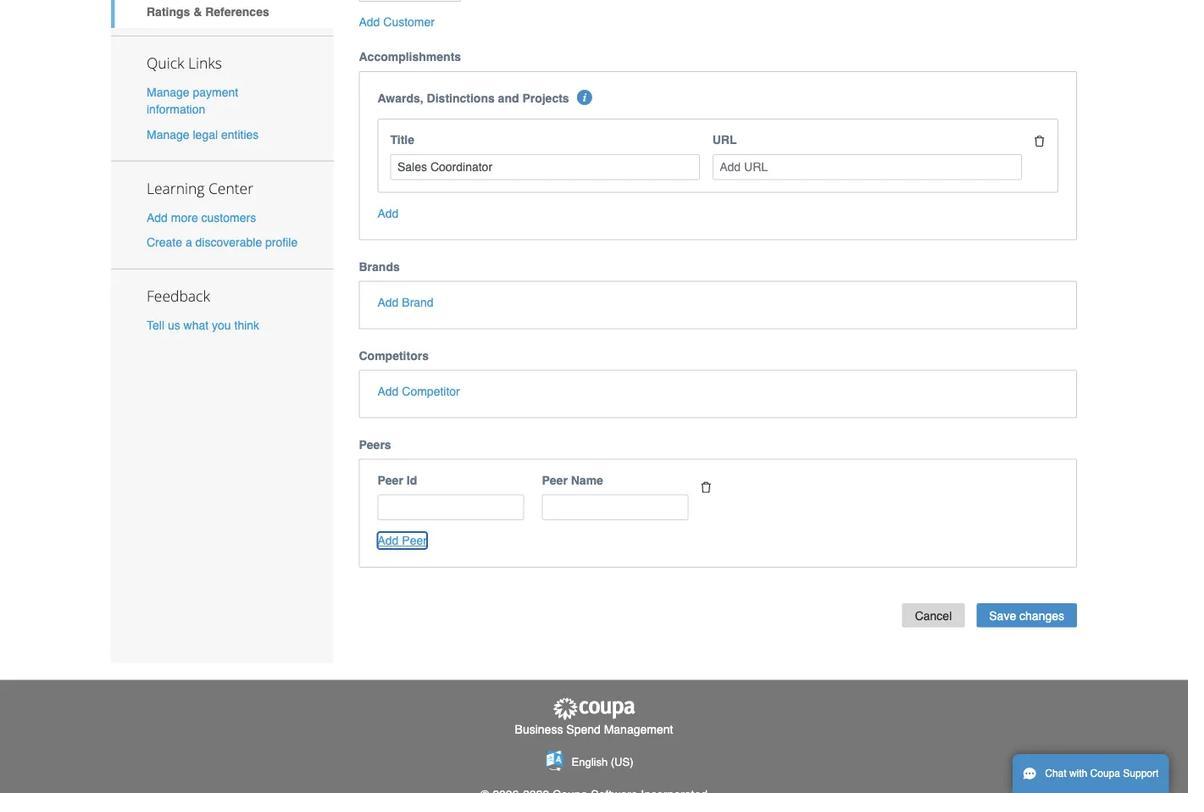 Task type: locate. For each thing, give the bounding box(es) containing it.
save changes
[[989, 609, 1064, 622]]

ratings
[[147, 5, 190, 18]]

business spend management
[[515, 723, 673, 736]]

peer down peer id text box
[[402, 534, 427, 547]]

manage down information
[[147, 127, 189, 141]]

create a discoverable profile link
[[147, 235, 298, 249]]

manage up information
[[147, 86, 189, 99]]

save
[[989, 609, 1016, 622]]

add left the 'brand'
[[378, 295, 399, 309]]

projects
[[522, 92, 569, 105]]

more
[[171, 211, 198, 224]]

add inside add competitor button
[[378, 384, 399, 398]]

add button
[[378, 205, 399, 222]]

add inside add customer button
[[359, 15, 380, 29]]

awards,
[[378, 92, 423, 105]]

add down competitors
[[378, 384, 399, 398]]

add inside the "add brand" button
[[378, 295, 399, 309]]

add customer
[[359, 15, 435, 29]]

add more customers
[[147, 211, 256, 224]]

manage for manage legal entities
[[147, 127, 189, 141]]

add up brands
[[378, 206, 399, 220]]

add more customers link
[[147, 211, 256, 224]]

learning center
[[147, 178, 253, 198]]

cancel
[[915, 609, 952, 622]]

add for add customer
[[359, 15, 380, 29]]

with
[[1069, 768, 1087, 780]]

url
[[712, 133, 737, 147]]

customers
[[201, 211, 256, 224]]

feedback
[[147, 286, 210, 306]]

Peer Id text field
[[378, 494, 524, 520]]

add inside add peer button
[[378, 534, 399, 547]]

peer name
[[542, 473, 603, 487]]

legal
[[193, 127, 218, 141]]

add
[[359, 15, 380, 29], [378, 206, 399, 220], [147, 211, 168, 224], [378, 295, 399, 309], [378, 384, 399, 398], [378, 534, 399, 547]]

add up create
[[147, 211, 168, 224]]

peer
[[378, 473, 403, 487], [542, 473, 568, 487], [402, 534, 427, 547]]

awards, distinctions and projects
[[378, 92, 569, 105]]

URL text field
[[712, 154, 1022, 180]]

coupa
[[1090, 768, 1120, 780]]

1 vertical spatial manage
[[147, 127, 189, 141]]

manage
[[147, 86, 189, 99], [147, 127, 189, 141]]

add brand
[[378, 295, 434, 309]]

add competitor
[[378, 384, 460, 398]]

brand
[[402, 295, 434, 309]]

information
[[147, 103, 205, 116]]

create
[[147, 235, 182, 249]]

peer left name on the bottom of page
[[542, 473, 568, 487]]

add for add more customers
[[147, 211, 168, 224]]

peer left id
[[378, 473, 403, 487]]

0 vertical spatial manage
[[147, 86, 189, 99]]

add for add
[[378, 206, 399, 220]]

manage inside manage payment information
[[147, 86, 189, 99]]

quick links
[[147, 53, 222, 73]]

ratings & references link
[[111, 0, 333, 28]]

peer id
[[378, 473, 417, 487]]

add down peer id
[[378, 534, 399, 547]]

tell
[[147, 318, 164, 332]]

english (us)
[[572, 755, 633, 768]]

manage legal entities
[[147, 127, 259, 141]]

brands
[[359, 260, 400, 273]]

add peer button
[[378, 532, 427, 549]]

support
[[1123, 768, 1159, 780]]

1 manage from the top
[[147, 86, 189, 99]]

coupa supplier portal image
[[552, 697, 636, 721]]

competitors
[[359, 349, 429, 362]]

a
[[186, 235, 192, 249]]

2 manage from the top
[[147, 127, 189, 141]]

add left customer
[[359, 15, 380, 29]]

peers
[[359, 438, 391, 451]]



Task type: vqa. For each thing, say whether or not it's contained in the screenshot.
Business
yes



Task type: describe. For each thing, give the bounding box(es) containing it.
id
[[407, 473, 417, 487]]

peer for peer id
[[378, 473, 403, 487]]

entities
[[221, 127, 259, 141]]

manage legal entities link
[[147, 127, 259, 141]]

learning
[[147, 178, 205, 198]]

profile
[[265, 235, 298, 249]]

Peer Name text field
[[542, 494, 689, 520]]

manage payment information link
[[147, 86, 238, 116]]

you
[[212, 318, 231, 332]]

references
[[205, 5, 269, 18]]

save changes button
[[976, 603, 1077, 628]]

peer for peer name
[[542, 473, 568, 487]]

add competitor button
[[378, 383, 460, 400]]

additional information image
[[577, 90, 592, 105]]

payment
[[193, 86, 238, 99]]

add customer button
[[359, 14, 435, 30]]

manage payment information
[[147, 86, 238, 116]]

Title text field
[[390, 154, 700, 180]]

management
[[604, 723, 673, 736]]

us
[[168, 318, 180, 332]]

what
[[184, 318, 209, 332]]

discoverable
[[195, 235, 262, 249]]

ratings & references
[[147, 5, 269, 18]]

chat with coupa support button
[[1013, 754, 1169, 793]]

business
[[515, 723, 563, 736]]

accomplishments
[[359, 50, 461, 64]]

links
[[188, 53, 222, 73]]

cancel link
[[902, 603, 965, 628]]

think
[[234, 318, 259, 332]]

english
[[572, 755, 608, 768]]

create a discoverable profile
[[147, 235, 298, 249]]

chat with coupa support
[[1045, 768, 1159, 780]]

&
[[193, 5, 202, 18]]

tell us what you think
[[147, 318, 259, 332]]

name
[[571, 473, 603, 487]]

spend
[[566, 723, 601, 736]]

add for add competitor
[[378, 384, 399, 398]]

center
[[208, 178, 253, 198]]

changes
[[1020, 609, 1064, 622]]

add for add brand
[[378, 295, 399, 309]]

(us)
[[611, 755, 633, 768]]

chat
[[1045, 768, 1067, 780]]

quick
[[147, 53, 184, 73]]

manage for manage payment information
[[147, 86, 189, 99]]

add brand button
[[378, 294, 434, 311]]

customer
[[383, 15, 435, 29]]

tell us what you think button
[[147, 317, 259, 334]]

distinctions
[[427, 92, 495, 105]]

and
[[498, 92, 519, 105]]

add peer
[[378, 534, 427, 547]]

add for add peer
[[378, 534, 399, 547]]

competitor
[[402, 384, 460, 398]]

peer inside button
[[402, 534, 427, 547]]

title
[[390, 133, 414, 147]]



